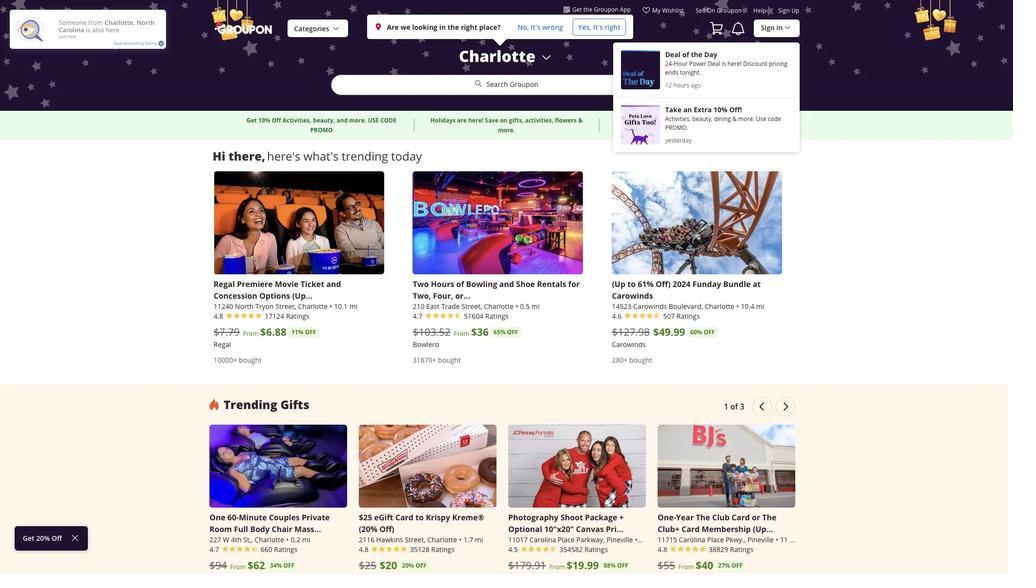 Task type: describe. For each thing, give the bounding box(es) containing it.
groupon inside search field
[[510, 80, 539, 89]]

1 horizontal spatial card
[[682, 524, 700, 535]]

trending
[[224, 397, 278, 413]]

yes,
[[579, 22, 592, 32]]

today
[[391, 149, 422, 164]]

holidays are here! save on gifts, activities, flowers & more. link
[[426, 116, 588, 135]]

pineville inside one-year the club card or the club+ card membership (up... 11715 carolina place pkwy., pineville • 11 mi
[[748, 536, 774, 545]]

10% inside get 10% off activities, beauty, and more. use code promo
[[259, 116, 271, 124]]

more. inside the holidays are here! save on gifts, activities, flowers & more.
[[498, 126, 516, 134]]

0 horizontal spatial deal
[[666, 50, 681, 59]]

3
[[741, 402, 745, 412]]

17124
[[265, 312, 285, 321]]

34%
[[270, 562, 282, 570]]

help
[[754, 6, 767, 14]]

thanksgiving!
[[641, 116, 681, 124]]

premiere
[[237, 279, 273, 290]]

24-
[[666, 60, 674, 67]]

from for $62
[[230, 563, 246, 572]]

here
[[106, 16, 119, 24]]

off) inside $25 egift card to krispy kreme® (20% off) 2116 hawkins street, charlotte • 1.7 mi
[[380, 524, 395, 535]]

to inside (up to 61% off) 2024 funday bundle at carowinds 14523 carowinds boulevard, charlotte • 10.4 mi
[[628, 279, 636, 290]]

place?
[[480, 22, 501, 32]]

pkwy.,
[[726, 536, 746, 545]]

guaranteed
[[114, 31, 138, 37]]

35128 ratings
[[410, 545, 455, 555]]

fomo image
[[10, 0, 49, 39]]

mi inside regal premiere movie ticket and concession options (up... 11240 north tryon street, charlotte • 10.1 mi
[[350, 302, 358, 311]]

ends
[[666, 68, 679, 76]]

off right '34%' on the bottom left of the page
[[284, 562, 295, 570]]

ticket
[[301, 279, 325, 290]]

one-year the club card or the club+ card membership (up... 11715 carolina place pkwy., pineville • 11 mi
[[658, 513, 799, 545]]

code
[[381, 116, 397, 124]]

home
[[706, 116, 723, 124]]

the inside button
[[584, 5, 593, 13]]

save for travel,
[[682, 116, 696, 124]]

of for deal
[[683, 50, 690, 59]]

get for get 10% off activities, beauty, and more. use code promo
[[247, 116, 257, 124]]

2 the from the left
[[763, 513, 777, 523]]

code
[[769, 115, 782, 123]]

full
[[234, 524, 248, 535]]

bought for $36
[[438, 356, 461, 365]]

& for on
[[579, 116, 583, 124]]

$62
[[248, 559, 265, 573]]

(up to 61% off) 2024 funday bundle at carowinds 14523 carowinds boulevard, charlotte • 10.4 mi
[[612, 279, 765, 311]]

wrong
[[543, 22, 564, 32]]

38829 ratings
[[709, 545, 754, 555]]

280+
[[612, 356, 628, 365]]

groupon for the
[[594, 5, 619, 13]]

place inside one-year the club card or the club+ card membership (up... 11715 carolina place pkwy., pineville • 11 mi
[[708, 536, 725, 545]]

prep
[[615, 116, 629, 124]]

someone
[[59, 9, 87, 17]]

38829
[[709, 545, 729, 555]]

ratings for to
[[432, 545, 455, 555]]

extra
[[694, 105, 712, 114]]

1 vertical spatial carowinds
[[634, 302, 668, 311]]

1 vertical spatial 20%
[[402, 562, 414, 570]]

day
[[705, 50, 718, 59]]

(up... inside regal premiere movie ticket and concession options (up... 11240 north tryon street, charlotte • 10.1 mi
[[292, 291, 313, 301]]

it's for yes,
[[594, 22, 603, 32]]

from inside '$103.52 from $36 65% off bowlero'
[[454, 329, 470, 338]]

use
[[757, 115, 767, 123]]

0 vertical spatial carowinds
[[612, 291, 654, 301]]

for inside prep for thanksgiving! save on home decor, cleaning products, travel, florals & more.
[[630, 116, 639, 124]]

optional
[[509, 524, 543, 535]]

street, inside $25 egift card to krispy kreme® (20% off) 2116 hawkins street, charlotte • 1.7 mi
[[405, 536, 426, 545]]

bundle
[[724, 279, 751, 290]]

off for 10%
[[272, 116, 281, 124]]

discount
[[744, 60, 768, 67]]

$19.99
[[567, 559, 599, 573]]

it's for no,
[[531, 22, 541, 32]]

$40
[[696, 559, 714, 573]]

north inside regal premiere movie ticket and concession options (up... 11240 north tryon street, charlotte • 10.1 mi
[[235, 302, 254, 311]]

trending gifts
[[224, 397, 310, 413]]

couples
[[269, 513, 300, 523]]

88% off
[[604, 562, 629, 570]]

beauty, inside get 10% off activities, beauty, and more. use code promo
[[313, 116, 335, 124]]

charlotte inside two hours of bowling and shoe rentals for two, four, or... 210 east trade street, charlotte • 0.5 mi
[[484, 302, 514, 311]]

charlotte inside one 60-minute couples private room full body chair mass... 227 w 4th st,, charlotte • 0.2 mi
[[255, 536, 284, 545]]

2 horizontal spatial card
[[732, 513, 750, 523]]

funday
[[693, 279, 722, 290]]

no, it's wrong
[[518, 22, 564, 32]]

charlotte button
[[459, 45, 555, 67]]

mi inside (up to 61% off) 2024 funday bundle at carowinds 14523 carowinds boulevard, charlotte • 10.4 mi
[[757, 302, 765, 311]]

51604
[[464, 312, 484, 321]]

10.4 for (up to 61% off) 2024 funday bundle at carowinds
[[741, 302, 755, 311]]

$25 for $25 egift card to krispy kreme® (20% off) 2116 hawkins street, charlotte • 1.7 mi
[[359, 513, 373, 523]]

beauty, inside take an extra 10% off! activities, beauty, dining & more. use code promo. yesterday
[[693, 115, 713, 123]]

ratings for ticket
[[286, 312, 310, 321]]

of for 1
[[731, 402, 739, 412]]

sell on groupon
[[696, 6, 742, 14]]

holidays
[[431, 116, 456, 124]]

club
[[713, 513, 730, 523]]

or
[[753, 513, 761, 523]]

north inside charlotte, north carolina
[[137, 9, 155, 17]]

charlotte inside button
[[459, 45, 536, 66]]

ratings for club
[[731, 545, 754, 555]]

yes, it's right button
[[573, 18, 626, 35]]

4.5
[[509, 545, 518, 555]]

$20
[[380, 559, 398, 573]]

or...
[[456, 291, 471, 301]]

• inside one-year the club card or the club+ card membership (up... 11715 carolina place pkwy., pineville • 11 mi
[[776, 536, 779, 545]]

search
[[487, 80, 508, 89]]

$55
[[658, 559, 676, 573]]

place inside photography shoot package + optional 10"x20" canvas pri... 11017 carolina place parkway, pineville • 10.4 mi
[[558, 536, 575, 545]]

Search Groupon search field
[[331, 45, 683, 111]]

hour
[[674, 60, 688, 67]]

1 right from the left
[[461, 22, 478, 32]]

27% off
[[719, 562, 743, 570]]

• inside two hours of bowling and shoe rentals for two, four, or... 210 east trade street, charlotte • 0.5 mi
[[516, 302, 519, 311]]

one 60-minute couples private room full body chair mass... 227 w 4th st,, charlotte • 0.2 mi
[[210, 513, 330, 545]]

power
[[690, 60, 707, 67]]

deal of the day 24-hour power deal is here! discount pricing ends tonight. 12 hours ago
[[666, 50, 788, 89]]

gifts,
[[509, 116, 524, 124]]

search groupon
[[487, 80, 539, 89]]

from for $19.99
[[550, 563, 565, 572]]

for inside two hours of bowling and shoe rentals for two, four, or... 210 east trade street, charlotte • 0.5 mi
[[569, 279, 580, 290]]

sign up
[[779, 6, 800, 14]]

mi inside $25 egift card to krispy kreme® (20% off) 2116 hawkins street, charlotte • 1.7 mi
[[475, 536, 483, 545]]

227
[[210, 536, 221, 545]]

(up
[[612, 279, 626, 290]]

ratings for +
[[585, 545, 608, 555]]

17124 ratings
[[265, 312, 310, 321]]

pricing
[[770, 60, 788, 67]]

get for get 20% off
[[23, 534, 34, 543]]

0 horizontal spatial 20%
[[36, 534, 50, 543]]

pineville inside photography shoot package + optional 10"x20" canvas pri... 11017 carolina place parkway, pineville • 10.4 mi
[[607, 536, 633, 545]]

sign for sign up
[[779, 6, 791, 14]]

bowlero
[[413, 340, 440, 349]]

10000+ bought
[[214, 356, 262, 365]]

my
[[653, 6, 661, 14]]

by
[[139, 31, 144, 37]]

• inside (up to 61% off) 2024 funday bundle at carowinds 14523 carowinds boulevard, charlotte • 10.4 mi
[[737, 302, 740, 311]]

categories
[[294, 24, 329, 33]]

activities, inside take an extra 10% off! activities, beauty, dining & more. use code promo. yesterday
[[666, 115, 691, 123]]

shoe
[[517, 279, 535, 290]]

body
[[250, 524, 270, 535]]

now
[[67, 24, 76, 30]]

flowers
[[555, 116, 577, 124]]

more. inside get 10% off activities, beauty, and more. use code promo
[[350, 116, 367, 124]]

0 horizontal spatial 4.8
[[214, 312, 223, 321]]

groupon image
[[214, 21, 274, 34]]

krispy
[[426, 513, 451, 523]]

charlotte inside $25 egift card to krispy kreme® (20% off) 2116 hawkins street, charlotte • 1.7 mi
[[428, 536, 457, 545]]

my wishlist
[[653, 6, 685, 14]]

11
[[781, 536, 789, 545]]

here! inside deal of the day 24-hour power deal is here! discount pricing ends tonight. 12 hours ago
[[728, 60, 742, 67]]

on inside 'link'
[[708, 6, 716, 14]]



Task type: vqa. For each thing, say whether or not it's contained in the screenshot.
Seasonal Décor
no



Task type: locate. For each thing, give the bounding box(es) containing it.
0 horizontal spatial groupon
[[510, 80, 539, 89]]

• left 1.7
[[459, 536, 462, 545]]

mi down mass...
[[302, 536, 310, 545]]

travel,
[[675, 126, 694, 134]]

decor,
[[725, 116, 743, 124]]

4th
[[231, 536, 242, 545]]

1 pineville from the left
[[607, 536, 633, 545]]

from for $40
[[679, 563, 695, 572]]

mi inside two hours of bowling and shoe rentals for two, four, or... 210 east trade street, charlotte • 0.5 mi
[[532, 302, 540, 311]]

concession
[[214, 291, 258, 301]]

0 vertical spatial off)
[[656, 279, 671, 290]]

1 vertical spatial regal
[[214, 340, 231, 349]]

0 horizontal spatial is
[[86, 16, 91, 24]]

the up the power
[[692, 50, 703, 59]]

on left gifts,
[[500, 116, 508, 124]]

from inside from $40
[[679, 563, 695, 572]]

to right (up
[[628, 279, 636, 290]]

(up... inside one-year the club card or the club+ card membership (up... 11715 carolina place pkwy., pineville • 11 mi
[[754, 524, 774, 535]]

10% inside take an extra 10% off! activities, beauty, dining & more. use code promo. yesterday
[[714, 105, 728, 114]]

0 horizontal spatial off)
[[380, 524, 395, 535]]

1 save from the left
[[485, 116, 499, 124]]

off right the 88%
[[618, 562, 629, 570]]

we
[[401, 22, 411, 32]]

2 save from the left
[[682, 116, 696, 124]]

0 vertical spatial for
[[630, 116, 639, 124]]

save inside the holidays are here! save on gifts, activities, flowers & more.
[[485, 116, 499, 124]]

are we looking in the right place?
[[387, 22, 501, 32]]

kreme®
[[453, 513, 485, 523]]

1 vertical spatial 10%
[[259, 116, 271, 124]]

3 bought from the left
[[630, 356, 653, 365]]

the right the in
[[448, 22, 459, 32]]

• left 0.2
[[286, 536, 289, 545]]

• down bundle
[[737, 302, 740, 311]]

(up... down or
[[754, 524, 774, 535]]

• inside $25 egift card to krispy kreme® (20% off) 2116 hawkins street, charlotte • 1.7 mi
[[459, 536, 462, 545]]

2 it's from the left
[[594, 22, 603, 32]]

is inside is also here just now
[[86, 16, 91, 24]]

4.7 for one 60-minute couples private room full body chair mass...
[[210, 545, 219, 555]]

0 vertical spatial the
[[584, 5, 593, 13]]

place up 38829
[[708, 536, 725, 545]]

north up by
[[137, 9, 155, 17]]

on inside the holidays are here! save on gifts, activities, flowers & more.
[[500, 116, 508, 124]]

1 horizontal spatial bought
[[438, 356, 461, 365]]

dining
[[715, 115, 732, 123]]

activities,
[[526, 116, 554, 124]]

carolina
[[59, 16, 84, 24], [530, 536, 557, 545], [680, 536, 706, 545]]

1 horizontal spatial deal
[[709, 60, 721, 67]]

and right ticket
[[327, 279, 341, 290]]

2 pineville from the left
[[748, 536, 774, 545]]

regal inside regal premiere movie ticket and concession options (up... 11240 north tryon street, charlotte • 10.1 mi
[[214, 279, 235, 290]]

2 $25 from the top
[[359, 559, 377, 573]]

charlotte down funday
[[705, 302, 735, 311]]

ratings down the boulevard,
[[677, 312, 701, 321]]

• inside one 60-minute couples private room full body chair mass... 227 w 4th st,, charlotte • 0.2 mi
[[286, 536, 289, 545]]

from inside from $19.99
[[550, 563, 565, 572]]

charlotte up search
[[459, 45, 536, 66]]

1 horizontal spatial get
[[247, 116, 257, 124]]

1 horizontal spatial north
[[235, 302, 254, 311]]

groupon inside button
[[594, 5, 619, 13]]

4.8 down "2116"
[[359, 545, 369, 555]]

0 horizontal spatial street,
[[276, 302, 296, 311]]

get inside get 10% off activities, beauty, and more. use code promo
[[247, 116, 257, 124]]

0 vertical spatial regal
[[214, 279, 235, 290]]

1 horizontal spatial street,
[[405, 536, 426, 545]]

trending
[[342, 149, 388, 164]]

0 horizontal spatial off
[[52, 534, 62, 543]]

0 horizontal spatial card
[[396, 513, 414, 523]]

on for holidays are here! save on gifts, activities, flowers & more.
[[500, 116, 508, 124]]

regal inside $7.79 from $6.88 11% off regal
[[214, 340, 231, 349]]

1 vertical spatial the
[[448, 22, 459, 32]]

groupon up yes, it's right button
[[594, 5, 619, 13]]

sign left up
[[779, 6, 791, 14]]

and for $36
[[500, 279, 515, 290]]

pineville
[[607, 536, 633, 545], [748, 536, 774, 545]]

•
[[330, 302, 332, 311], [516, 302, 519, 311], [737, 302, 740, 311], [286, 536, 289, 545], [459, 536, 462, 545], [635, 536, 638, 545], [776, 536, 779, 545]]

10.4 inside photography shoot package + optional 10"x20" canvas pri... 11017 carolina place parkway, pineville • 10.4 mi
[[640, 536, 654, 545]]

activities, up promo
[[283, 116, 312, 124]]

1 vertical spatial get
[[247, 116, 257, 124]]

groupon for on
[[717, 6, 742, 14]]

1 horizontal spatial 10.4
[[741, 302, 755, 311]]

1 vertical spatial deal
[[709, 60, 721, 67]]

beauty, down extra
[[693, 115, 713, 123]]

off) inside (up to 61% off) 2024 funday bundle at carowinds 14523 carowinds boulevard, charlotte • 10.4 mi
[[656, 279, 671, 290]]

11%
[[292, 328, 304, 337]]

street, inside regal premiere movie ticket and concession options (up... 11240 north tryon street, charlotte • 10.1 mi
[[276, 302, 296, 311]]

1 vertical spatial off)
[[380, 524, 395, 535]]

trade
[[442, 302, 460, 311]]

0 horizontal spatial (up...
[[292, 291, 313, 301]]

charlotte, north carolina
[[59, 9, 155, 24]]

the up 'yes,'
[[584, 5, 593, 13]]

two,
[[413, 291, 431, 301]]

Search Groupon search field
[[331, 75, 683, 95]]

1 horizontal spatial right
[[605, 22, 621, 32]]

1 horizontal spatial for
[[630, 116, 639, 124]]

10.4 for photography shoot package + optional 10"x20" canvas pri...
[[640, 536, 654, 545]]

2 vertical spatial of
[[731, 402, 739, 412]]

promo.
[[666, 124, 689, 131]]

0 horizontal spatial to
[[416, 513, 424, 523]]

year
[[677, 513, 694, 523]]

right left the place?
[[461, 22, 478, 32]]

$36
[[472, 325, 489, 340]]

it's right no,
[[531, 22, 541, 32]]

$127.98
[[612, 325, 650, 339]]

1 horizontal spatial 20%
[[402, 562, 414, 570]]

boulevard,
[[669, 302, 704, 311]]

here! right are
[[469, 116, 484, 124]]

notifications inbox image
[[731, 21, 747, 36]]

$25 left $20
[[359, 559, 377, 573]]

0 horizontal spatial 4.7
[[210, 545, 219, 555]]

• inside photography shoot package + optional 10"x20" canvas pri... 11017 carolina place parkway, pineville • 10.4 mi
[[635, 536, 638, 545]]

1 $25 from the top
[[359, 513, 373, 523]]

place up 354582
[[558, 536, 575, 545]]

1 horizontal spatial pineville
[[748, 536, 774, 545]]

activities, inside get 10% off activities, beauty, and more. use code promo
[[283, 116, 312, 124]]

& inside prep for thanksgiving! save on home decor, cleaning products, travel, florals & more.
[[716, 126, 720, 134]]

and inside two hours of bowling and shoe rentals for two, four, or... 210 east trade street, charlotte • 0.5 mi
[[500, 279, 515, 290]]

4.7 for two hours of bowling and shoe rentals for two, four, or...
[[413, 312, 423, 321]]

florals
[[695, 126, 714, 134]]

2116
[[359, 536, 375, 545]]

it's right 'yes,'
[[594, 22, 603, 32]]

pri...
[[606, 524, 624, 535]]

1 horizontal spatial is
[[722, 60, 727, 67]]

• left 0.5
[[516, 302, 519, 311]]

on inside prep for thanksgiving! save on home decor, cleaning products, travel, florals & more.
[[697, 116, 705, 124]]

of right 1
[[731, 402, 739, 412]]

2 regal from the top
[[214, 340, 231, 349]]

membership
[[702, 524, 752, 535]]

1 horizontal spatial the
[[763, 513, 777, 523]]

2 horizontal spatial bought
[[630, 356, 653, 365]]

carolina inside photography shoot package + optional 10"x20" canvas pri... 11017 carolina place parkway, pineville • 10.4 mi
[[530, 536, 557, 545]]

0 vertical spatial 10%
[[714, 105, 728, 114]]

use
[[368, 116, 379, 124]]

here! inside the holidays are here! save on gifts, activities, flowers & more.
[[469, 116, 484, 124]]

on right sell at the top right of page
[[708, 6, 716, 14]]

and inside regal premiere movie ticket and concession options (up... 11240 north tryon street, charlotte • 10.1 mi
[[327, 279, 341, 290]]

660
[[261, 545, 273, 555]]

88%
[[604, 562, 616, 570]]

2 horizontal spatial 4.8
[[658, 545, 668, 555]]

0 vertical spatial of
[[683, 50, 690, 59]]

off right 11%
[[305, 328, 316, 337]]

sign in
[[762, 23, 784, 32]]

and left shoe
[[500, 279, 515, 290]]

charlotte down ticket
[[298, 302, 328, 311]]

ratings right 35128
[[432, 545, 455, 555]]

guaranteed by fomo link
[[114, 31, 164, 37]]

0 vertical spatial here!
[[728, 60, 742, 67]]

0 horizontal spatial bought
[[239, 356, 262, 365]]

2 bought from the left
[[438, 356, 461, 365]]

save left gifts,
[[485, 116, 499, 124]]

fomo
[[145, 31, 157, 37]]

groupon inside 'link'
[[717, 6, 742, 14]]

is down deal of the day heading
[[722, 60, 727, 67]]

2 vertical spatial carowinds
[[612, 340, 646, 349]]

1 it's from the left
[[531, 22, 541, 32]]

0 vertical spatial off
[[272, 116, 281, 124]]

1 horizontal spatial sign
[[779, 6, 791, 14]]

bought right 31870+
[[438, 356, 461, 365]]

1 horizontal spatial to
[[628, 279, 636, 290]]

2024
[[673, 279, 691, 290]]

1 vertical spatial to
[[416, 513, 424, 523]]

here! down deal of the day heading
[[728, 60, 742, 67]]

10.4 down at
[[741, 302, 755, 311]]

from left $40
[[679, 563, 695, 572]]

4.7 down 227
[[210, 545, 219, 555]]

0 vertical spatial 20%
[[36, 534, 50, 543]]

60%
[[691, 328, 703, 337]]

an
[[684, 105, 693, 114]]

in
[[440, 22, 446, 32]]

take an extra 10% off! heading
[[666, 105, 792, 114]]

0 horizontal spatial for
[[569, 279, 580, 290]]

& inside the holidays are here! save on gifts, activities, flowers & more.
[[579, 116, 583, 124]]

card down year
[[682, 524, 700, 535]]

4.6
[[612, 312, 622, 321]]

more. down off!
[[739, 115, 755, 123]]

10.4 left '11715'
[[640, 536, 654, 545]]

0 horizontal spatial on
[[500, 116, 508, 124]]

2 horizontal spatial street,
[[462, 302, 483, 311]]

2 horizontal spatial the
[[692, 50, 703, 59]]

$94
[[210, 559, 227, 573]]

• inside regal premiere movie ticket and concession options (up... 11240 north tryon street, charlotte • 10.1 mi
[[330, 302, 332, 311]]

for right prep
[[630, 116, 639, 124]]

0 horizontal spatial here!
[[469, 116, 484, 124]]

deal up '24-'
[[666, 50, 681, 59]]

regal up 'concession'
[[214, 279, 235, 290]]

1 horizontal spatial 10%
[[714, 105, 728, 114]]

0 vertical spatial $25
[[359, 513, 373, 523]]

2 vertical spatial get
[[23, 534, 34, 543]]

street, up 51604
[[462, 302, 483, 311]]

off right "27%" on the right of page
[[732, 562, 743, 570]]

w
[[223, 536, 229, 545]]

someone from
[[59, 9, 105, 17]]

the inside deal of the day 24-hour power deal is here! discount pricing ends tonight. 12 hours ago
[[692, 50, 703, 59]]

$25 up (20%
[[359, 513, 373, 523]]

categories button
[[288, 20, 348, 38]]

1 the from the left
[[696, 513, 711, 523]]

1 vertical spatial of
[[457, 279, 465, 290]]

groupon right search
[[510, 80, 539, 89]]

0 horizontal spatial activities,
[[283, 116, 312, 124]]

photography
[[509, 513, 559, 523]]

1 place from the left
[[558, 536, 575, 545]]

off) up hawkins
[[380, 524, 395, 535]]

& down off!
[[733, 115, 737, 123]]

street, up 35128
[[405, 536, 426, 545]]

0 vertical spatial deal
[[666, 50, 681, 59]]

rentals
[[537, 279, 567, 290]]

1.7
[[464, 536, 474, 545]]

1 vertical spatial 10.4
[[640, 536, 654, 545]]

507 ratings
[[664, 312, 701, 321]]

210
[[413, 302, 425, 311]]

1 horizontal spatial save
[[682, 116, 696, 124]]

activities, up the promo.
[[666, 115, 691, 123]]

ratings up 11%
[[286, 312, 310, 321]]

carowinds up 507
[[634, 302, 668, 311]]

0 horizontal spatial get
[[23, 534, 34, 543]]

beauty,
[[693, 115, 713, 123], [313, 116, 335, 124]]

to inside $25 egift card to krispy kreme® (20% off) 2116 hawkins street, charlotte • 1.7 mi
[[416, 513, 424, 523]]

2 horizontal spatial carolina
[[680, 536, 706, 545]]

4.8 down '11715'
[[658, 545, 668, 555]]

354582
[[560, 545, 583, 555]]

and inside get 10% off activities, beauty, and more. use code promo
[[337, 116, 348, 124]]

4.7 down 210
[[413, 312, 423, 321]]

mi right 0.5
[[532, 302, 540, 311]]

& inside take an extra 10% off! activities, beauty, dining & more. use code promo. yesterday
[[733, 115, 737, 123]]

carolina inside charlotte, north carolina
[[59, 16, 84, 24]]

mi down the club+
[[655, 536, 663, 545]]

and left use
[[337, 116, 348, 124]]

of up or...
[[457, 279, 465, 290]]

minute
[[239, 513, 267, 523]]

more. inside prep for thanksgiving! save on home decor, cleaning products, travel, florals & more.
[[722, 126, 739, 134]]

& right flowers
[[579, 116, 583, 124]]

2 place from the left
[[708, 536, 725, 545]]

sign
[[779, 6, 791, 14], [762, 23, 775, 32]]

1 horizontal spatial it's
[[594, 22, 603, 32]]

one-
[[658, 513, 677, 523]]

my wishlist link
[[643, 6, 685, 18]]

mi down at
[[757, 302, 765, 311]]

deal of the day heading
[[666, 50, 792, 59]]

from left $36
[[454, 329, 470, 338]]

1 horizontal spatial groupon
[[594, 5, 619, 13]]

ratings for off)
[[677, 312, 701, 321]]

ratings down pkwy.,
[[731, 545, 754, 555]]

charlotte inside (up to 61% off) 2024 funday bundle at carowinds 14523 carowinds boulevard, charlotte • 10.4 mi
[[705, 302, 735, 311]]

off inside $127.98 $49.99 60% off carowinds
[[704, 328, 715, 337]]

0 vertical spatial 4.7
[[413, 312, 423, 321]]

off) right 61%
[[656, 279, 671, 290]]

0 horizontal spatial pineville
[[607, 536, 633, 545]]

from down 354582
[[550, 563, 565, 572]]

guaranteed by fomo
[[114, 31, 157, 37]]

mi inside one-year the club card or the club+ card membership (up... 11715 carolina place pkwy., pineville • 11 mi
[[791, 536, 799, 545]]

mi right 10.1
[[350, 302, 358, 311]]

prep for thanksgiving! save on home decor, cleaning products, travel, florals & more.
[[615, 116, 769, 134]]

save inside prep for thanksgiving! save on home decor, cleaning products, travel, florals & more.
[[682, 116, 696, 124]]

club+
[[658, 524, 680, 535]]

ratings
[[286, 312, 310, 321], [486, 312, 509, 321], [677, 312, 701, 321], [274, 545, 298, 555], [432, 545, 455, 555], [585, 545, 608, 555], [731, 545, 754, 555]]

off inside $7.79 from $6.88 11% off regal
[[305, 328, 316, 337]]

0 horizontal spatial north
[[137, 9, 155, 17]]

1 vertical spatial for
[[569, 279, 580, 290]]

tryon
[[256, 302, 274, 311]]

4.8 for $55
[[658, 545, 668, 555]]

carowinds inside $127.98 $49.99 60% off carowinds
[[612, 340, 646, 349]]

card right egift
[[396, 513, 414, 523]]

2 horizontal spatial on
[[708, 6, 716, 14]]

wishlist
[[663, 6, 685, 14]]

bought for $6.88
[[239, 356, 262, 365]]

hawkins
[[377, 536, 404, 545]]

1 vertical spatial here!
[[469, 116, 484, 124]]

from inside $7.79 from $6.88 11% off regal
[[243, 329, 259, 338]]

the right or
[[763, 513, 777, 523]]

10000+
[[214, 356, 237, 365]]

the left club
[[696, 513, 711, 523]]

for
[[630, 116, 639, 124], [569, 279, 580, 290]]

31870+
[[413, 356, 437, 365]]

charlotte inside regal premiere movie ticket and concession options (up... 11240 north tryon street, charlotte • 10.1 mi
[[298, 302, 328, 311]]

0 horizontal spatial &
[[579, 116, 583, 124]]

0 vertical spatial (up...
[[292, 291, 313, 301]]

1 horizontal spatial 4.7
[[413, 312, 423, 321]]

charlotte up 35128 ratings in the left of the page
[[428, 536, 457, 545]]

1 horizontal spatial &
[[716, 126, 720, 134]]

of inside deal of the day 24-hour power deal is here! discount pricing ends tonight. 12 hours ago
[[683, 50, 690, 59]]

groupon up the notifications inbox image
[[717, 6, 742, 14]]

get inside get the groupon app button
[[573, 5, 582, 13]]

2 horizontal spatial groupon
[[717, 6, 742, 14]]

no,
[[518, 22, 529, 32]]

off
[[272, 116, 281, 124], [52, 534, 62, 543]]

yes, it's right
[[579, 22, 621, 32]]

off right 65%
[[508, 328, 519, 337]]

1 vertical spatial sign
[[762, 23, 775, 32]]

10% up dining
[[714, 105, 728, 114]]

0 horizontal spatial the
[[696, 513, 711, 523]]

0 horizontal spatial 10%
[[259, 116, 271, 124]]

and for $6.88
[[327, 279, 341, 290]]

off for 20%
[[52, 534, 62, 543]]

carolina inside one-year the club card or the club+ card membership (up... 11715 carolina place pkwy., pineville • 11 mi
[[680, 536, 706, 545]]

more. inside take an extra 10% off! activities, beauty, dining & more. use code promo. yesterday
[[739, 115, 755, 123]]

card inside $25 egift card to krispy kreme® (20% off) 2116 hawkins street, charlotte • 1.7 mi
[[396, 513, 414, 523]]

4.8 for $25
[[359, 545, 369, 555]]

1 vertical spatial is
[[722, 60, 727, 67]]

is inside deal of the day 24-hour power deal is here! discount pricing ends tonight. 12 hours ago
[[722, 60, 727, 67]]

in
[[777, 23, 784, 32]]

carowinds down $127.98
[[612, 340, 646, 349]]

2 horizontal spatial of
[[731, 402, 739, 412]]

north down 'concession'
[[235, 302, 254, 311]]

0 horizontal spatial right
[[461, 22, 478, 32]]

2 horizontal spatial get
[[573, 5, 582, 13]]

1 vertical spatial (up...
[[754, 524, 774, 535]]

sign for sign in
[[762, 23, 775, 32]]

off inside '$103.52 from $36 65% off bowlero'
[[508, 328, 519, 337]]

off right 60%
[[704, 328, 715, 337]]

ratings down parkway,
[[585, 545, 608, 555]]

to left krispy
[[416, 513, 424, 523]]

two
[[413, 279, 429, 290]]

1 horizontal spatial 4.8
[[359, 545, 369, 555]]

mi right 11
[[791, 536, 799, 545]]

just
[[59, 24, 66, 30]]

save down an
[[682, 116, 696, 124]]

right inside yes, it's right button
[[605, 22, 621, 32]]

pineville down or
[[748, 536, 774, 545]]

mi inside one 60-minute couples private room full body chair mass... 227 w 4th st,, charlotte • 0.2 mi
[[302, 536, 310, 545]]

sign inside button
[[762, 23, 775, 32]]

0 vertical spatial sign
[[779, 6, 791, 14]]

on up florals
[[697, 116, 705, 124]]

• left 11
[[776, 536, 779, 545]]

0 horizontal spatial sign
[[762, 23, 775, 32]]

place
[[558, 536, 575, 545], [708, 536, 725, 545]]

1 horizontal spatial of
[[683, 50, 690, 59]]

1 horizontal spatial on
[[697, 116, 705, 124]]

1 of 3
[[725, 402, 745, 412]]

off inside get 10% off activities, beauty, and more. use code promo
[[272, 116, 281, 124]]

0 vertical spatial north
[[137, 9, 155, 17]]

save for more.
[[485, 116, 499, 124]]

1 bought from the left
[[239, 356, 262, 365]]

1 horizontal spatial here!
[[728, 60, 742, 67]]

$25 inside $25 egift card to krispy kreme® (20% off) 2116 hawkins street, charlotte • 1.7 mi
[[359, 513, 373, 523]]

street, inside two hours of bowling and shoe rentals for two, four, or... 210 east trade street, charlotte • 0.5 mi
[[462, 302, 483, 311]]

of inside two hours of bowling and shoe rentals for two, four, or... 210 east trade street, charlotte • 0.5 mi
[[457, 279, 465, 290]]

2 right from the left
[[605, 22, 621, 32]]

ratings for couples
[[274, 545, 298, 555]]

regal premiere movie ticket and concession options (up... 11240 north tryon street, charlotte • 10.1 mi
[[214, 279, 358, 311]]

11715
[[658, 536, 678, 545]]

more. left use
[[350, 116, 367, 124]]

off down 35128
[[416, 562, 427, 570]]

1 horizontal spatial place
[[708, 536, 725, 545]]

ratings up 65%
[[486, 312, 509, 321]]

more. down gifts,
[[498, 126, 516, 134]]

12
[[666, 81, 673, 89]]

also
[[92, 16, 104, 24]]

canvas
[[577, 524, 604, 535]]

on for prep for thanksgiving! save on home decor, cleaning products, travel, florals & more.
[[697, 116, 705, 124]]

& for off!
[[733, 115, 737, 123]]

10.4 inside (up to 61% off) 2024 funday bundle at carowinds 14523 carowinds boulevard, charlotte • 10.4 mi
[[741, 302, 755, 311]]

cleaning
[[744, 116, 769, 124]]

get for get the groupon app
[[573, 5, 582, 13]]

4.8
[[214, 312, 223, 321], [359, 545, 369, 555], [658, 545, 668, 555]]

no, it's wrong button
[[513, 18, 568, 35]]

charlotte
[[459, 45, 536, 66], [298, 302, 328, 311], [484, 302, 514, 311], [705, 302, 735, 311], [255, 536, 284, 545], [428, 536, 457, 545]]

1 horizontal spatial off
[[272, 116, 281, 124]]

bought right the 280+
[[630, 356, 653, 365]]

mi inside photography shoot package + optional 10"x20" canvas pri... 11017 carolina place parkway, pineville • 10.4 mi
[[655, 536, 663, 545]]

charlotte up the 660
[[255, 536, 284, 545]]

11017
[[509, 536, 528, 545]]

regal down '$7.79'
[[214, 340, 231, 349]]

more. down decor,
[[722, 126, 739, 134]]

deal down day
[[709, 60, 721, 67]]

1 vertical spatial 4.7
[[210, 545, 219, 555]]

$25 for $25
[[359, 559, 377, 573]]

pineville down pri...
[[607, 536, 633, 545]]

bought right the 10000+
[[239, 356, 262, 365]]

0 horizontal spatial save
[[485, 116, 499, 124]]

from inside from $62
[[230, 563, 246, 572]]

1 regal from the top
[[214, 279, 235, 290]]

0 horizontal spatial place
[[558, 536, 575, 545]]

ratings for bowling
[[486, 312, 509, 321]]



